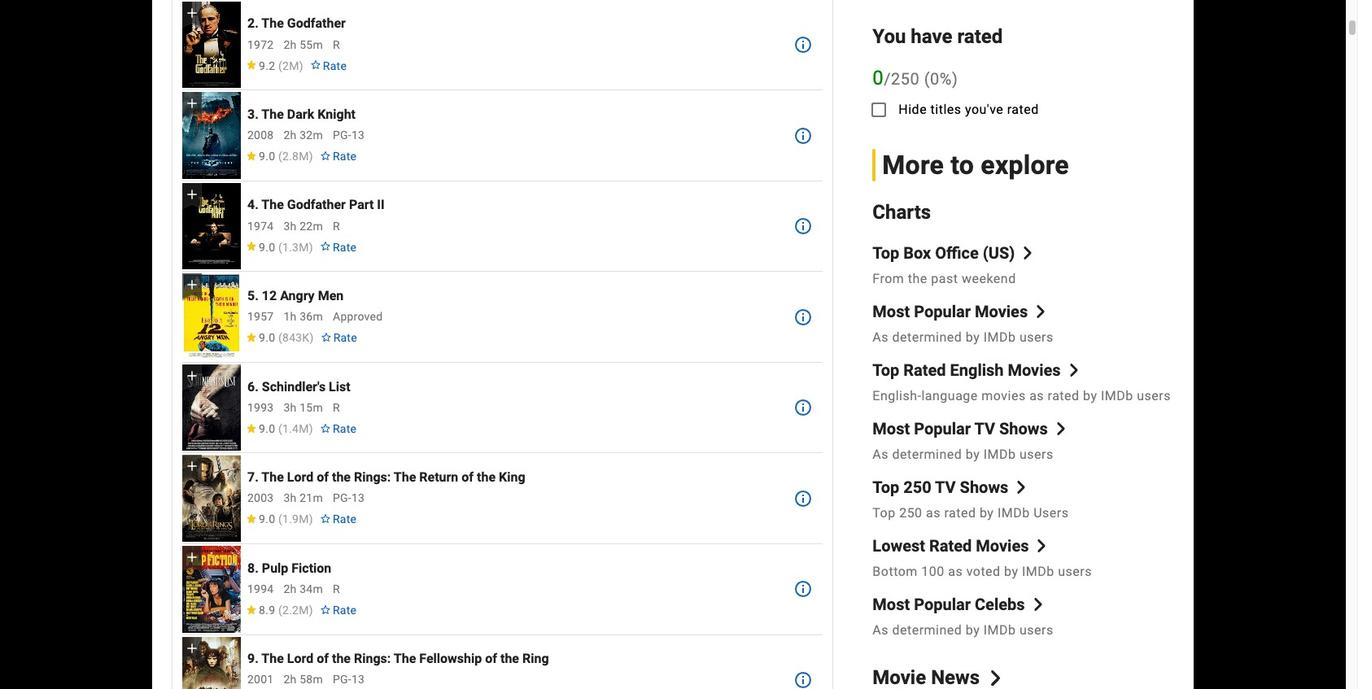 Task type: vqa. For each thing, say whether or not it's contained in the screenshot.


Task type: describe. For each thing, give the bounding box(es) containing it.
see more information about the lord of the rings: the return of the king image
[[794, 489, 813, 508]]

( inside 0 / 250 ( 0% )
[[924, 69, 930, 88]]

pg- for 9. the lord of the rings: the fellowship of the ring
[[333, 673, 352, 686]]

lowest rated movies
[[873, 537, 1029, 556]]

2.
[[247, 16, 259, 31]]

rate button for 2. the godfather
[[303, 51, 353, 80]]

3h for godfather
[[284, 219, 297, 232]]

2h 34m
[[284, 582, 323, 596]]

rate button for 4. the godfather part ii
[[313, 232, 363, 262]]

9.0 ( 1.3m )
[[259, 241, 313, 254]]

imdb rating: 9.0 element for 7.
[[246, 513, 313, 526]]

lowest rated movies link
[[873, 537, 1048, 556]]

add image for 5. 12 angry men
[[184, 277, 200, 293]]

marlon brando in the godfather (1972) image
[[182, 1, 241, 88]]

group for 5. 12 angry men
[[182, 274, 241, 360]]

language
[[921, 388, 978, 404]]

box
[[903, 244, 931, 263]]

(us)
[[983, 244, 1015, 263]]

7. the lord of the rings: the return of the king
[[247, 470, 525, 485]]

1994
[[247, 582, 274, 596]]

al pacino in the godfather part ii (1974) image
[[182, 183, 241, 270]]

bottom 100 as voted by imdb users
[[873, 564, 1092, 580]]

9. the lord of the rings: the fellowship of the ring link
[[247, 651, 549, 667]]

1974
[[247, 219, 274, 232]]

group for 8. pulp fiction
[[182, 546, 241, 633]]

celebs
[[975, 595, 1025, 615]]

58m
[[300, 673, 323, 686]]

popular for movies
[[914, 302, 971, 322]]

0 / 250 ( 0% )
[[873, 66, 958, 89]]

7.
[[247, 470, 259, 485]]

2001
[[247, 673, 274, 686]]

the for 2.
[[261, 16, 284, 31]]

group for 7. the lord of the rings: the return of the king
[[182, 455, 241, 542]]

32m
[[300, 129, 323, 142]]

3. the dark knight link
[[247, 107, 356, 122]]

5. 12 angry men
[[247, 288, 344, 304]]

imdb rating: 9.0 element for 4.
[[246, 241, 313, 254]]

fiction
[[292, 560, 331, 576]]

chevron right inline image for top 250 tv shows
[[1015, 481, 1028, 494]]

star border inline image for part
[[320, 242, 331, 251]]

r for 2. the godfather
[[333, 38, 340, 51]]

55m
[[300, 38, 323, 51]]

2h for fiction
[[284, 582, 297, 596]]

1 vertical spatial movies
[[1008, 361, 1061, 380]]

ii
[[377, 197, 385, 213]]

8.
[[247, 560, 259, 576]]

group for 6. schindler's list
[[182, 364, 241, 451]]

0
[[873, 66, 884, 89]]

5.
[[247, 288, 259, 304]]

most popular tv shows
[[873, 419, 1048, 439]]

checkbox unchecked image
[[869, 100, 889, 120]]

as determined by imdb users for celebs
[[873, 623, 1053, 638]]

ring
[[522, 651, 549, 667]]

popular for celebs
[[914, 595, 971, 615]]

rate for 8. pulp fiction
[[333, 604, 357, 617]]

) inside 0 / 250 ( 0% )
[[952, 69, 958, 88]]

have
[[911, 25, 952, 48]]

( for 5. 12 angry men
[[278, 331, 282, 344]]

charts
[[873, 201, 931, 223]]

6. schindler's list link
[[247, 379, 350, 394]]

2008
[[247, 129, 274, 142]]

voted
[[966, 564, 1001, 580]]

9.2
[[259, 59, 275, 72]]

9. the lord of the rings: the fellowship of the ring
[[247, 651, 549, 667]]

users for most popular tv shows
[[1020, 447, 1053, 463]]

top box office (us)
[[873, 244, 1015, 263]]

3h 21m
[[284, 492, 323, 505]]

determined for movies
[[892, 330, 962, 345]]

( for 8. pulp fiction
[[278, 604, 282, 617]]

godfather for 4. the godfather part ii
[[287, 197, 346, 213]]

of right fellowship
[[485, 651, 497, 667]]

rate button for 6. schindler's list
[[313, 414, 363, 443]]

1993
[[247, 401, 274, 414]]

250 for tv
[[903, 478, 931, 497]]

2h for lord
[[284, 673, 297, 686]]

) for 3. the dark knight
[[309, 150, 313, 163]]

36m
[[300, 310, 323, 323]]

2.2m
[[282, 604, 309, 617]]

add image for 8.
[[184, 549, 200, 566]]

the for 9.
[[261, 651, 284, 667]]

) for 5. 12 angry men
[[310, 331, 314, 344]]

see more information about pulp fiction image
[[794, 580, 813, 599]]

rated for top
[[903, 361, 946, 380]]

100
[[921, 564, 945, 580]]

9.0 ( 2.8m )
[[259, 150, 313, 163]]

chevron right inline image for most popular movies
[[1034, 305, 1047, 318]]

star inline image for 5.
[[246, 333, 257, 342]]

star inline image for 2.
[[246, 61, 257, 70]]

5. 12 angry men link
[[247, 288, 344, 304]]

7. the lord of the rings: the return of the king link
[[247, 470, 525, 485]]

3h 22m
[[284, 219, 323, 232]]

top for top 250 tv shows
[[873, 478, 899, 497]]

of up '58m' on the left of the page
[[317, 651, 329, 667]]

rated right movies
[[1048, 388, 1079, 404]]

most popular tv shows link
[[873, 419, 1067, 439]]

250 for as
[[899, 506, 922, 521]]

2. the godfather link
[[247, 16, 346, 31]]

2h 58m
[[284, 673, 323, 686]]

lord for 9.
[[287, 651, 313, 667]]

add image for 7. the lord of the rings: the return of the king
[[184, 458, 200, 475]]

star border inline image for list
[[320, 424, 331, 433]]

chevron right inline image for lowest rated movies
[[1035, 540, 1048, 553]]

top 250 tv shows link
[[873, 478, 1028, 497]]

2. the godfather
[[247, 16, 346, 31]]

see more information about the godfather part ii image
[[794, 217, 813, 236]]

9.0 for 5.
[[259, 331, 275, 344]]

lowest
[[873, 537, 925, 556]]

as for most popular tv shows
[[873, 447, 889, 463]]

1.3m
[[282, 241, 309, 254]]

morgan freeman, gary oldman, christian bale, michael caine, aaron eckhart, heath ledger, maggie gyllenhaal, cillian murphy, and chin han in the dark knight (2008) image
[[182, 92, 241, 179]]

Hide titles you've rated checkbox
[[860, 90, 899, 129]]

pg- for 3. the dark knight
[[333, 129, 352, 142]]

1.4m
[[282, 422, 309, 435]]

1957
[[247, 310, 274, 323]]

most popular celebs link
[[873, 595, 1044, 615]]

from
[[873, 271, 904, 287]]

english-
[[873, 388, 921, 404]]

) for 7. the lord of the rings: the return of the king
[[309, 513, 313, 526]]

of up 21m
[[317, 470, 329, 485]]

liv tyler, sean astin, sean bean, elijah wood, cate blanchett, viggo mortensen, ian mckellen, orlando bloom, billy boyd, dominic monaghan, and john rhys-davies in the lord of the rings: the fellowship of the ring (2001) image
[[182, 637, 241, 689]]

add image for 2. the godfather
[[184, 5, 200, 21]]

9.0 for 6.
[[259, 422, 275, 435]]

most popular celebs
[[873, 595, 1025, 615]]

as for lowest rated movies
[[948, 564, 963, 580]]

r for 4. the godfather part ii
[[333, 219, 340, 232]]

8.9
[[259, 604, 275, 617]]

henry fonda, martin balsam, jack klugman, lee j. cobb, ed begley, edward binns, john fiedler, e.g. marshall, joseph sweeney, george voskovec, jack warden, and robert webber in 12 angry men (1957) image
[[182, 274, 241, 360]]

lord for 7.
[[287, 470, 313, 485]]

8.9 ( 2.2m )
[[259, 604, 313, 617]]

most for most popular movies
[[873, 302, 910, 322]]

rings: for return
[[354, 470, 391, 485]]

rated down top 250 tv shows link
[[944, 506, 976, 521]]

r for 6. schindler's list
[[333, 401, 340, 414]]

king
[[499, 470, 525, 485]]

add image for 6. schindler's list
[[184, 368, 200, 384]]

movies
[[982, 388, 1026, 404]]

liv tyler, sean astin, elijah wood, viggo mortensen, ian mckellen, and andy serkis in the lord of the rings: the return of the king (2003) image
[[182, 455, 241, 542]]

the for 7.
[[261, 470, 284, 485]]

4. the godfather part ii
[[247, 197, 385, 213]]

see more information about the lord of the rings: the fellowship of the ring image
[[794, 670, 813, 689]]

star inline image for 3.
[[246, 151, 257, 160]]

1972
[[247, 38, 274, 51]]

) for 8. pulp fiction
[[309, 604, 313, 617]]

2 vertical spatial chevron right inline image
[[988, 671, 1003, 686]]

3.
[[247, 107, 259, 122]]

250 inside 0 / 250 ( 0% )
[[891, 69, 920, 88]]

rate button for 7. the lord of the rings: the return of the king
[[313, 505, 363, 534]]

imdb rating: 9.2 element
[[246, 59, 303, 72]]

star inline image for 6.
[[246, 424, 257, 433]]

titles
[[931, 101, 961, 117]]

from the past weekend
[[873, 271, 1016, 287]]

) for 4. the godfather part ii
[[309, 241, 313, 254]]

2h 32m
[[284, 129, 323, 142]]

8. pulp fiction link
[[247, 560, 331, 576]]

r for 8. pulp fiction
[[333, 582, 340, 596]]

pg-13 for 7. the lord of the rings: the return of the king
[[333, 492, 365, 505]]

34m
[[300, 582, 323, 596]]

) for 6. schindler's list
[[309, 422, 313, 435]]

list
[[329, 379, 350, 394]]

weekend
[[962, 271, 1016, 287]]



Task type: locate. For each thing, give the bounding box(es) containing it.
office
[[935, 244, 979, 263]]

top box office (us) link
[[873, 244, 1035, 263]]

3 star inline image from the top
[[246, 333, 257, 342]]

rate for 6. schindler's list
[[333, 422, 357, 435]]

9.0 ( 1.4m )
[[259, 422, 313, 435]]

1.9m
[[282, 513, 309, 526]]

2 vertical spatial determined
[[892, 623, 962, 638]]

star inline image inside imdb rating: 8.9 element
[[246, 605, 257, 614]]

star inline image
[[246, 61, 257, 70], [246, 151, 257, 160], [246, 333, 257, 342], [246, 424, 257, 433]]

3. the dark knight
[[247, 107, 356, 122]]

pg- right '58m' on the left of the page
[[333, 673, 352, 686]]

1 pg-13 from the top
[[333, 129, 365, 142]]

13 for 7. the lord of the rings: the return of the king
[[351, 492, 365, 505]]

star border inline image down 15m
[[320, 424, 331, 433]]

2 lord from the top
[[287, 651, 313, 667]]

star inline image for 4.
[[246, 242, 257, 251]]

star border inline image for dark
[[320, 151, 331, 160]]

movies for most popular movies
[[975, 302, 1028, 322]]

9.0 down 2003
[[259, 513, 275, 526]]

1 vertical spatial tv
[[935, 478, 956, 497]]

top rated english movies link
[[873, 361, 1080, 380]]

4. the godfather part ii link
[[247, 197, 385, 213]]

rate down part
[[333, 241, 357, 254]]

pg- for 7. the lord of the rings: the return of the king
[[333, 492, 352, 505]]

2 star inline image from the top
[[246, 514, 257, 523]]

past
[[931, 271, 958, 287]]

4.
[[247, 197, 259, 213]]

3 9.0 from the top
[[259, 331, 275, 344]]

star inline image down 2008
[[246, 151, 257, 160]]

chevron right inline image down the english-language movies as rated by imdb users
[[1054, 423, 1067, 436]]

pg-13 for 9. the lord of the rings: the fellowship of the ring
[[333, 673, 365, 686]]

0 vertical spatial star inline image
[[246, 242, 257, 251]]

of right return
[[462, 470, 474, 485]]

you've
[[965, 101, 1004, 117]]

3 top from the top
[[873, 478, 899, 497]]

lord
[[287, 470, 313, 485], [287, 651, 313, 667]]

of
[[317, 470, 329, 485], [462, 470, 474, 485], [317, 651, 329, 667], [485, 651, 497, 667]]

english
[[950, 361, 1004, 380]]

2 imdb rating: 9.0 element from the top
[[246, 241, 313, 254]]

rated right you've
[[1007, 101, 1039, 117]]

) down 2h 55m
[[299, 59, 303, 72]]

2 top from the top
[[873, 361, 899, 380]]

2 pg- from the top
[[333, 492, 352, 505]]

4 add image from the top
[[184, 368, 200, 384]]

2 pg-13 from the top
[[333, 492, 365, 505]]

top for top rated english movies
[[873, 361, 899, 380]]

pulp
[[262, 560, 288, 576]]

star border inline image for godfather
[[310, 61, 321, 70]]

group left 9.
[[182, 637, 241, 689]]

1 vertical spatial godfather
[[287, 197, 346, 213]]

rings: left fellowship
[[354, 651, 391, 667]]

as determined by imdb users for tv
[[873, 447, 1053, 463]]

2 13 from the top
[[351, 492, 365, 505]]

9.0
[[259, 150, 275, 163], [259, 241, 275, 254], [259, 331, 275, 344], [259, 422, 275, 435], [259, 513, 275, 526]]

1 13 from the top
[[351, 129, 365, 142]]

1 vertical spatial 3h
[[284, 401, 297, 414]]

chevron right inline image
[[1067, 364, 1080, 377], [1054, 423, 1067, 436], [988, 671, 1003, 686]]

9.0 down 1957
[[259, 331, 275, 344]]

add image left 9.
[[184, 640, 200, 656]]

3 2h from the top
[[284, 582, 297, 596]]

13 down knight
[[351, 129, 365, 142]]

8 group from the top
[[182, 637, 241, 689]]

2 most from the top
[[873, 419, 910, 439]]

rate
[[323, 59, 347, 72], [333, 150, 357, 163], [333, 241, 357, 254], [333, 331, 357, 344], [333, 422, 357, 435], [333, 513, 357, 526], [333, 604, 357, 617]]

( for 2. the godfather
[[278, 59, 282, 72]]

chevron right inline image for most popular tv shows
[[1054, 423, 1067, 436]]

3 popular from the top
[[914, 595, 971, 615]]

3 13 from the top
[[351, 673, 365, 686]]

1 add image from the top
[[184, 95, 200, 112]]

star inline image for 7.
[[246, 514, 257, 523]]

chevron right inline image
[[1021, 247, 1035, 260], [1034, 305, 1047, 318], [1015, 481, 1028, 494], [1035, 540, 1048, 553], [1031, 598, 1044, 611]]

0 vertical spatial lord
[[287, 470, 313, 485]]

rated for lowest
[[929, 537, 972, 556]]

3h left 21m
[[284, 492, 297, 505]]

rate button right 1.3m
[[313, 232, 363, 262]]

godfather
[[287, 16, 346, 31], [287, 197, 346, 213]]

group for 3. the dark knight
[[182, 92, 241, 179]]

as down top 250 tv shows
[[926, 506, 941, 521]]

rate right 1.9m
[[333, 513, 357, 526]]

users for most popular movies
[[1020, 330, 1053, 345]]

9.0 for 3.
[[259, 150, 275, 163]]

3 r from the top
[[333, 401, 340, 414]]

1 pg- from the top
[[333, 129, 352, 142]]

2 as from the top
[[873, 447, 889, 463]]

top
[[873, 244, 899, 263], [873, 361, 899, 380], [873, 478, 899, 497], [873, 506, 896, 521]]

250
[[891, 69, 920, 88], [903, 478, 931, 497], [899, 506, 922, 521]]

1 vertical spatial most
[[873, 419, 910, 439]]

godfather up 22m
[[287, 197, 346, 213]]

1 vertical spatial lord
[[287, 651, 313, 667]]

star border inline image down 32m
[[320, 151, 331, 160]]

3 group from the top
[[182, 183, 241, 270]]

star inline image down 1974
[[246, 242, 257, 251]]

1 vertical spatial as
[[926, 506, 941, 521]]

1 popular from the top
[[914, 302, 971, 322]]

most for most popular tv shows
[[873, 419, 910, 439]]

4 top from the top
[[873, 506, 896, 521]]

0 vertical spatial shows
[[999, 419, 1048, 439]]

group left 2. at the top of page
[[182, 1, 241, 88]]

2h 55m
[[284, 38, 323, 51]]

6. schindler's list
[[247, 379, 350, 394]]

chevron right inline image inside lowest rated movies link
[[1035, 540, 1048, 553]]

as determined by imdb users down most popular tv shows
[[873, 447, 1053, 463]]

2 vertical spatial 3h
[[284, 492, 297, 505]]

0 vertical spatial chevron right inline image
[[1067, 364, 1080, 377]]

see more information about 12 angry men image
[[794, 307, 813, 327]]

star inline image down 1957
[[246, 333, 257, 342]]

2h left 32m
[[284, 129, 297, 142]]

1 top from the top
[[873, 244, 899, 263]]

chevron right inline image inside most popular tv shows link
[[1054, 423, 1067, 436]]

3 as from the top
[[873, 623, 889, 638]]

2.8m
[[282, 150, 309, 163]]

3 star inline image from the top
[[246, 605, 257, 614]]

determined up top 250 tv shows
[[892, 447, 962, 463]]

rate for 5. 12 angry men
[[333, 331, 357, 344]]

tv down movies
[[974, 419, 995, 439]]

2 determined from the top
[[892, 447, 962, 463]]

add image left 7.
[[184, 458, 200, 475]]

the left return
[[394, 470, 416, 485]]

1 as determined by imdb users from the top
[[873, 330, 1053, 345]]

( for 3. the dark knight
[[278, 150, 282, 163]]

rated up 100
[[929, 537, 972, 556]]

as for top 250 tv shows
[[926, 506, 941, 521]]

2 add image from the top
[[184, 549, 200, 566]]

0 vertical spatial godfather
[[287, 16, 346, 31]]

imdb rating: 9.0 element for 5.
[[246, 331, 314, 344]]

schindler's
[[262, 379, 326, 394]]

5 imdb rating: 9.0 element from the top
[[246, 513, 313, 526]]

r right 34m
[[333, 582, 340, 596]]

knight
[[317, 107, 356, 122]]

2h for dark
[[284, 129, 297, 142]]

1 rings: from the top
[[354, 470, 391, 485]]

9.
[[247, 651, 259, 667]]

determined down most popular movies
[[892, 330, 962, 345]]

0 vertical spatial star border inline image
[[320, 242, 331, 251]]

1 vertical spatial rated
[[929, 537, 972, 556]]

movies for lowest rated movies
[[976, 537, 1029, 556]]

2h left '58m' on the left of the page
[[284, 673, 297, 686]]

angry
[[280, 288, 315, 304]]

the right 3. at the left of the page
[[261, 107, 284, 122]]

group for 9. the lord of the rings: the fellowship of the ring
[[182, 637, 241, 689]]

(
[[278, 59, 282, 72], [924, 69, 930, 88], [278, 150, 282, 163], [278, 241, 282, 254], [278, 331, 282, 344], [278, 422, 282, 435], [278, 513, 282, 526], [278, 604, 282, 617]]

2 horizontal spatial as
[[1029, 388, 1044, 404]]

1 vertical spatial chevron right inline image
[[1054, 423, 1067, 436]]

shows for top 250 tv shows
[[960, 478, 1008, 497]]

250 up lowest
[[899, 506, 922, 521]]

0 vertical spatial most
[[873, 302, 910, 322]]

2 popular from the top
[[914, 419, 971, 439]]

pg-13 for 3. the dark knight
[[333, 129, 365, 142]]

1 vertical spatial star inline image
[[246, 514, 257, 523]]

3h for list
[[284, 401, 297, 414]]

tv for popular
[[974, 419, 995, 439]]

popular
[[914, 302, 971, 322], [914, 419, 971, 439], [914, 595, 971, 615]]

3 pg-13 from the top
[[333, 673, 365, 686]]

popular for tv
[[914, 419, 971, 439]]

) down 36m
[[310, 331, 314, 344]]

rated
[[903, 361, 946, 380], [929, 537, 972, 556]]

3 add image from the top
[[184, 277, 200, 293]]

1 horizontal spatial as
[[948, 564, 963, 580]]

rate right 2.2m
[[333, 604, 357, 617]]

3 determined from the top
[[892, 623, 962, 638]]

see more information about the dark knight image
[[794, 126, 813, 145]]

bottom
[[873, 564, 918, 580]]

english-language movies as rated by imdb users
[[873, 388, 1171, 404]]

0 vertical spatial as determined by imdb users
[[873, 330, 1053, 345]]

2003
[[247, 492, 274, 505]]

2 vertical spatial star inline image
[[246, 605, 257, 614]]

more
[[882, 149, 944, 180]]

as determined by imdb users down most popular celebs 'link'
[[873, 623, 1053, 638]]

3 pg- from the top
[[333, 673, 352, 686]]

shows up top 250 as rated by imdb users
[[960, 478, 1008, 497]]

6 group from the top
[[182, 455, 241, 542]]

lord up 2h 58m
[[287, 651, 313, 667]]

top 250 tv shows
[[873, 478, 1008, 497]]

add image left 3. at the left of the page
[[184, 95, 200, 112]]

1h 36m
[[284, 310, 323, 323]]

as down the english-
[[873, 447, 889, 463]]

2 vertical spatial as
[[948, 564, 963, 580]]

popular down language
[[914, 419, 971, 439]]

lord up the 3h 21m
[[287, 470, 313, 485]]

most down bottom
[[873, 595, 910, 615]]

most for most popular celebs
[[873, 595, 910, 615]]

as down bottom
[[873, 623, 889, 638]]

1 godfather from the top
[[287, 16, 346, 31]]

1 most from the top
[[873, 302, 910, 322]]

2 group from the top
[[182, 92, 241, 179]]

0 horizontal spatial as
[[926, 506, 941, 521]]

4 group from the top
[[182, 274, 241, 360]]

1 add image from the top
[[184, 5, 200, 21]]

group for 4. the godfather part ii
[[182, 183, 241, 270]]

rate button right 2.2m
[[313, 596, 363, 625]]

the left fellowship
[[394, 651, 416, 667]]

star border inline image for lord
[[320, 514, 331, 523]]

1 3h from the top
[[284, 219, 297, 232]]

group left 7.
[[182, 455, 241, 542]]

1 vertical spatial add image
[[184, 549, 200, 566]]

rate button for 8. pulp fiction
[[313, 596, 363, 625]]

r
[[333, 38, 340, 51], [333, 219, 340, 232], [333, 401, 340, 414], [333, 582, 340, 596]]

6 add image from the top
[[184, 640, 200, 656]]

top rated english movies
[[873, 361, 1061, 380]]

shows
[[999, 419, 1048, 439], [960, 478, 1008, 497]]

as for most popular movies
[[873, 330, 889, 345]]

1 as from the top
[[873, 330, 889, 345]]

tv for 250
[[935, 478, 956, 497]]

2 add image from the top
[[184, 186, 200, 202]]

9.0 down 2008
[[259, 150, 275, 163]]

chevron right inline image for most popular celebs
[[1031, 598, 1044, 611]]

hide titles you've rated
[[899, 101, 1039, 117]]

0 vertical spatial as
[[1029, 388, 1044, 404]]

most popular movies
[[873, 302, 1028, 322]]

) down 22m
[[309, 241, 313, 254]]

1 vertical spatial 13
[[351, 492, 365, 505]]

star inline image inside imdb rating: 9.2 element
[[246, 61, 257, 70]]

1 star inline image from the top
[[246, 242, 257, 251]]

2 godfather from the top
[[287, 197, 346, 213]]

pg- right 21m
[[333, 492, 352, 505]]

tv up top 250 as rated by imdb users
[[935, 478, 956, 497]]

godfather for 2. the godfather
[[287, 16, 346, 31]]

movies down 'weekend'
[[975, 302, 1028, 322]]

)
[[299, 59, 303, 72], [952, 69, 958, 88], [309, 150, 313, 163], [309, 241, 313, 254], [310, 331, 314, 344], [309, 422, 313, 435], [309, 513, 313, 526], [309, 604, 313, 617]]

2 vertical spatial 13
[[351, 673, 365, 686]]

3h
[[284, 219, 297, 232], [284, 401, 297, 414], [284, 492, 297, 505]]

2 9.0 from the top
[[259, 241, 275, 254]]

5 add image from the top
[[184, 458, 200, 475]]

3h left 22m
[[284, 219, 297, 232]]

1 r from the top
[[333, 38, 340, 51]]

add image left the 4.
[[184, 186, 200, 202]]

21m
[[300, 492, 323, 505]]

rate for 3. the dark knight
[[333, 150, 357, 163]]

users
[[1020, 330, 1053, 345], [1137, 388, 1171, 404], [1020, 447, 1053, 463], [1058, 564, 1092, 580], [1020, 623, 1053, 638]]

0 vertical spatial rated
[[903, 361, 946, 380]]

2 3h from the top
[[284, 401, 297, 414]]

as right 100
[[948, 564, 963, 580]]

rate button right 2m
[[303, 51, 353, 80]]

pg-
[[333, 129, 352, 142], [333, 492, 352, 505], [333, 673, 352, 686]]

1 vertical spatial determined
[[892, 447, 962, 463]]

rate down list
[[333, 422, 357, 435]]

0 vertical spatial determined
[[892, 330, 962, 345]]

group for 2. the godfather
[[182, 1, 241, 88]]

users for most popular celebs
[[1020, 623, 1053, 638]]

9.0 for 7.
[[259, 513, 275, 526]]

250 up top 250 as rated by imdb users
[[903, 478, 931, 497]]

1 lord from the top
[[287, 470, 313, 485]]

chevron right inline image inside "top rated english movies" link
[[1067, 364, 1080, 377]]

top for top box office (us)
[[873, 244, 899, 263]]

r right 22m
[[333, 219, 340, 232]]

1 vertical spatial 250
[[903, 478, 931, 497]]

2 vertical spatial as
[[873, 623, 889, 638]]

you have rated
[[873, 25, 1003, 48]]

2 vertical spatial as determined by imdb users
[[873, 623, 1053, 638]]

determined down most popular celebs
[[892, 623, 962, 638]]

chevron right inline image up the english-language movies as rated by imdb users
[[1067, 364, 1080, 377]]

13
[[351, 129, 365, 142], [351, 492, 365, 505], [351, 673, 365, 686]]

rated right 'have'
[[957, 25, 1003, 48]]

star border inline image
[[320, 242, 331, 251], [320, 333, 332, 342], [320, 605, 331, 614]]

star border inline image down 34m
[[320, 605, 331, 614]]

0 vertical spatial pg-
[[333, 129, 352, 142]]

3 most from the top
[[873, 595, 910, 615]]

4 star inline image from the top
[[246, 424, 257, 433]]

2 star inline image from the top
[[246, 151, 257, 160]]

star border inline image
[[310, 61, 321, 70], [320, 151, 331, 160], [320, 424, 331, 433], [320, 514, 331, 523]]

the right 9.
[[261, 651, 284, 667]]

) down 15m
[[309, 422, 313, 435]]

1 vertical spatial as
[[873, 447, 889, 463]]

the right 7.
[[261, 470, 284, 485]]

1 vertical spatial pg-
[[333, 492, 352, 505]]

0 vertical spatial as
[[873, 330, 889, 345]]

5 group from the top
[[182, 364, 241, 451]]

1 star inline image from the top
[[246, 61, 257, 70]]

9.0 down 1993
[[259, 422, 275, 435]]

as for most popular celebs
[[873, 623, 889, 638]]

3 as determined by imdb users from the top
[[873, 623, 1053, 638]]

13 for 3. the dark knight
[[351, 129, 365, 142]]

2h up 2m
[[284, 38, 297, 51]]

you
[[873, 25, 906, 48]]

imdb rating: 9.0 element down 1h
[[246, 331, 314, 344]]

determined for tv
[[892, 447, 962, 463]]

star inline image down 1993
[[246, 424, 257, 433]]

1 group from the top
[[182, 1, 241, 88]]

determined for celebs
[[892, 623, 962, 638]]

popular down the from the past weekend
[[914, 302, 971, 322]]

star border inline image for men
[[320, 333, 332, 342]]

1 imdb rating: 9.0 element from the top
[[246, 150, 313, 163]]

as determined by imdb users for movies
[[873, 330, 1053, 345]]

popular down 100
[[914, 595, 971, 615]]

1 determined from the top
[[892, 330, 962, 345]]

star inline image left 9.2 at the top left of the page
[[246, 61, 257, 70]]

chevron right inline image inside top box office (us) "link"
[[1021, 247, 1035, 260]]

8. pulp fiction
[[247, 560, 331, 576]]

1 horizontal spatial tv
[[974, 419, 995, 439]]

imdb rating: 9.0 element for 6.
[[246, 422, 313, 435]]

2 2h from the top
[[284, 129, 297, 142]]

rate down approved
[[333, 331, 357, 344]]

rings:
[[354, 470, 391, 485], [354, 651, 391, 667]]

22m
[[300, 219, 323, 232]]

imdb rating: 9.0 element down 1993
[[246, 422, 313, 435]]

men
[[318, 288, 344, 304]]

imdb
[[984, 330, 1016, 345], [1101, 388, 1133, 404], [984, 447, 1016, 463], [998, 506, 1030, 521], [1022, 564, 1054, 580], [984, 623, 1016, 638]]

most down the english-
[[873, 419, 910, 439]]

as
[[1029, 388, 1044, 404], [926, 506, 941, 521], [948, 564, 963, 580]]

rate down 55m
[[323, 59, 347, 72]]

1 vertical spatial as determined by imdb users
[[873, 447, 1053, 463]]

chevron right inline image inside most popular movies link
[[1034, 305, 1047, 318]]

star border inline image down 36m
[[320, 333, 332, 342]]

imdb rating: 9.0 element down 2003
[[246, 513, 313, 526]]

0 vertical spatial tv
[[974, 419, 995, 439]]

uma thurman in pulp fiction (1994) image
[[182, 546, 241, 633]]

most
[[873, 302, 910, 322], [873, 419, 910, 439], [873, 595, 910, 615]]

2 vertical spatial most
[[873, 595, 910, 615]]

12
[[262, 288, 277, 304]]

1 9.0 from the top
[[259, 150, 275, 163]]

0 vertical spatial 250
[[891, 69, 920, 88]]

schindler's list (1993) image
[[182, 365, 241, 451]]

4 2h from the top
[[284, 673, 297, 686]]

2 vertical spatial star border inline image
[[320, 605, 331, 614]]

( for 7. the lord of the rings: the return of the king
[[278, 513, 282, 526]]

add image for 4. the godfather part ii
[[184, 186, 200, 202]]

1 vertical spatial rings:
[[354, 651, 391, 667]]

2h down 8. pulp fiction link at the left
[[284, 582, 297, 596]]

group
[[182, 1, 241, 88], [182, 92, 241, 179], [182, 183, 241, 270], [182, 274, 241, 360], [182, 364, 241, 451], [182, 455, 241, 542], [182, 546, 241, 633], [182, 637, 241, 689]]

star inline image down 2003
[[246, 514, 257, 523]]

2 as determined by imdb users from the top
[[873, 447, 1053, 463]]

approved
[[333, 310, 383, 323]]

0 vertical spatial movies
[[975, 302, 1028, 322]]

1 vertical spatial pg-13
[[333, 492, 365, 505]]

return
[[419, 470, 458, 485]]

shows for most popular tv shows
[[999, 419, 1048, 439]]

chevron right inline image inside most popular celebs 'link'
[[1031, 598, 1044, 611]]

explore
[[981, 149, 1069, 180]]

9.0 ( 843k )
[[259, 331, 314, 344]]

1 vertical spatial popular
[[914, 419, 971, 439]]

1 2h from the top
[[284, 38, 297, 51]]

2h for godfather
[[284, 38, 297, 51]]

the
[[908, 271, 927, 287], [332, 470, 351, 485], [477, 470, 496, 485], [332, 651, 351, 667], [500, 651, 519, 667]]

as determined by imdb users down most popular movies link
[[873, 330, 1053, 345]]

see more information about the godfather image
[[794, 35, 813, 55]]

2 vertical spatial pg-13
[[333, 673, 365, 686]]

/
[[884, 69, 891, 88]]

chevron right inline image down celebs
[[988, 671, 1003, 686]]

0%
[[930, 69, 952, 88]]

r right 55m
[[333, 38, 340, 51]]

movies up the english-language movies as rated by imdb users
[[1008, 361, 1061, 380]]

0 vertical spatial popular
[[914, 302, 971, 322]]

3 imdb rating: 9.0 element from the top
[[246, 331, 314, 344]]

13 down the 7. the lord of the rings: the return of the king link
[[351, 492, 365, 505]]

5 9.0 from the top
[[259, 513, 275, 526]]

rate button for 3. the dark knight
[[313, 142, 363, 171]]

chevron right inline image inside top 250 tv shows link
[[1015, 481, 1028, 494]]

0 vertical spatial pg-13
[[333, 129, 365, 142]]

pg-13 right '58m' on the left of the page
[[333, 673, 365, 686]]

2 r from the top
[[333, 219, 340, 232]]

843k
[[282, 331, 310, 344]]

2 vertical spatial popular
[[914, 595, 971, 615]]

0 vertical spatial 13
[[351, 129, 365, 142]]

0 horizontal spatial tv
[[935, 478, 956, 497]]

fellowship
[[419, 651, 482, 667]]

) for 2. the godfather
[[299, 59, 303, 72]]

4 9.0 from the top
[[259, 422, 275, 435]]

0 vertical spatial 3h
[[284, 219, 297, 232]]

tv
[[974, 419, 995, 439], [935, 478, 956, 497]]

add image
[[184, 5, 200, 21], [184, 186, 200, 202], [184, 277, 200, 293], [184, 368, 200, 384], [184, 458, 200, 475], [184, 640, 200, 656]]

) down 21m
[[309, 513, 313, 526]]

3h for lord
[[284, 492, 297, 505]]

0 vertical spatial rings:
[[354, 470, 391, 485]]

add image
[[184, 95, 200, 112], [184, 549, 200, 566]]

4 r from the top
[[333, 582, 340, 596]]

2 vertical spatial movies
[[976, 537, 1029, 556]]

7 group from the top
[[182, 546, 241, 633]]

add image for 3.
[[184, 95, 200, 112]]

star inline image
[[246, 242, 257, 251], [246, 514, 257, 523], [246, 605, 257, 614]]

2 rings: from the top
[[354, 651, 391, 667]]

imdb rating: 9.0 element for 3.
[[246, 150, 313, 163]]

see more information about schindler's list image
[[794, 398, 813, 418]]

imdb rating: 9.0 element
[[246, 150, 313, 163], [246, 241, 313, 254], [246, 331, 314, 344], [246, 422, 313, 435], [246, 513, 313, 526]]

imdb rating: 8.9 element
[[246, 604, 313, 617]]

1 vertical spatial star border inline image
[[320, 333, 332, 342]]

4 imdb rating: 9.0 element from the top
[[246, 422, 313, 435]]

2h
[[284, 38, 297, 51], [284, 129, 297, 142], [284, 582, 297, 596], [284, 673, 297, 686]]

) down 32m
[[309, 150, 313, 163]]

chevron right inline image for top box office (us)
[[1021, 247, 1035, 260]]

add image left "8."
[[184, 549, 200, 566]]

) down 34m
[[309, 604, 313, 617]]

rate for 4. the godfather part ii
[[333, 241, 357, 254]]

star inline image left 8.9
[[246, 605, 257, 614]]

2 vertical spatial pg-
[[333, 673, 352, 686]]

imdb rating: 9.0 element down 1974
[[246, 241, 313, 254]]

group left 3. at the left of the page
[[182, 92, 241, 179]]

pg-13 down knight
[[333, 129, 365, 142]]

1 vertical spatial shows
[[960, 478, 1008, 497]]

0 vertical spatial add image
[[184, 95, 200, 112]]

3 3h from the top
[[284, 492, 297, 505]]

as right movies
[[1029, 388, 1044, 404]]

2 vertical spatial 250
[[899, 506, 922, 521]]



